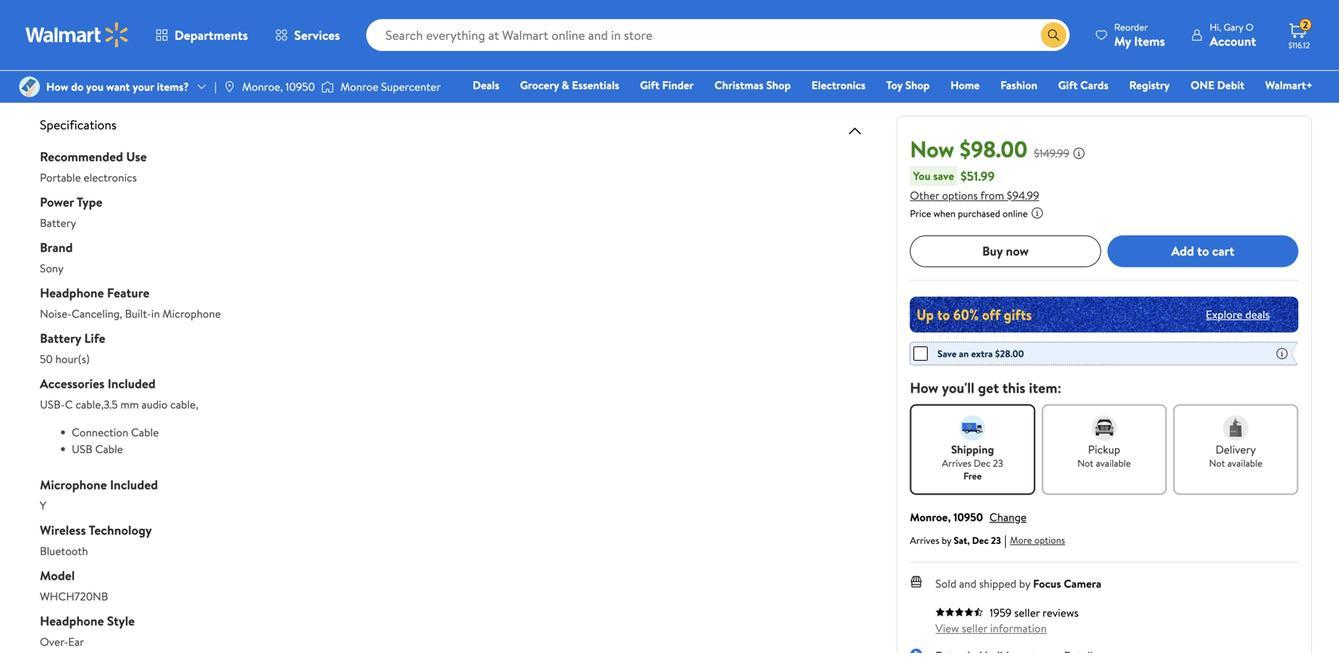 Task type: describe. For each thing, give the bounding box(es) containing it.
save
[[933, 168, 954, 184]]

fashion
[[1000, 77, 1037, 93]]

monroe supercenter
[[340, 79, 441, 94]]

departments button
[[142, 16, 262, 54]]

2 battery from the top
[[40, 330, 81, 347]]

view seller information
[[936, 621, 1047, 636]]

dec inside shipping arrives dec 23 free
[[974, 457, 991, 470]]

headphone inside recommended use portable electronics power type battery brand sony headphone feature noise-canceling, built-in microphone battery life 50 hour(s)
[[40, 284, 104, 302]]

services
[[294, 26, 340, 44]]

$116.12
[[1288, 40, 1310, 51]]

$51.99
[[961, 167, 995, 185]]

usb-c cable,3.5 mm audio cable,
[[40, 397, 198, 412]]

brand
[[40, 239, 73, 256]]

accessories included
[[40, 375, 156, 393]]

christmas
[[714, 77, 764, 93]]

available for delivery
[[1227, 457, 1263, 470]]

microphone included y wireless technology bluetooth model whch720nb headphone style over-ear
[[40, 476, 158, 650]]

shipping
[[951, 442, 994, 457]]

walmart image
[[26, 22, 129, 48]]

 image for how do you want your items?
[[19, 77, 40, 97]]

essentials
[[572, 77, 619, 93]]

type
[[77, 193, 103, 211]]

electronics
[[84, 170, 137, 185]]

cable,
[[170, 397, 198, 412]]

connection cable usb cable
[[72, 425, 159, 457]]

seller for view
[[962, 621, 988, 636]]

now
[[910, 134, 954, 165]]

&
[[562, 77, 569, 93]]

home link
[[943, 77, 987, 94]]

hi,
[[1210, 20, 1221, 34]]

reorder my items
[[1114, 20, 1165, 50]]

headphone inside microphone included y wireless technology bluetooth model whch720nb headphone style over-ear
[[40, 613, 104, 630]]

specifications
[[40, 116, 117, 134]]

other options from $94.99 button
[[910, 188, 1039, 203]]

buy
[[982, 242, 1003, 260]]

in
[[151, 306, 160, 322]]

how for how do you want your items?
[[46, 79, 68, 94]]

information
[[990, 621, 1047, 636]]

more options button
[[1010, 534, 1065, 547]]

10950 for monroe, 10950
[[286, 79, 315, 94]]

use
[[126, 148, 147, 165]]

account
[[1210, 32, 1256, 50]]

item:
[[1029, 378, 1061, 398]]

Save an extra $28.00 checkbox
[[914, 347, 928, 361]]

change button
[[989, 510, 1027, 525]]

specifications image
[[845, 122, 865, 141]]

fashion link
[[993, 77, 1045, 94]]

one debit
[[1191, 77, 1245, 93]]

technology
[[89, 522, 152, 539]]

now $98.00
[[910, 134, 1028, 165]]

one
[[1191, 77, 1215, 93]]

intent image for delivery image
[[1223, 415, 1249, 441]]

more
[[1010, 534, 1032, 547]]

walmart+
[[1265, 77, 1313, 93]]

monroe, 10950 change
[[910, 510, 1027, 525]]

free
[[963, 469, 982, 483]]

your
[[133, 79, 154, 94]]

now
[[1006, 242, 1029, 260]]

home
[[951, 77, 980, 93]]

1 horizontal spatial cable
[[131, 425, 159, 440]]

monroe, 10950
[[242, 79, 315, 94]]

an
[[959, 347, 969, 360]]

pickup
[[1088, 442, 1120, 457]]

my
[[1114, 32, 1131, 50]]

$28.00
[[995, 347, 1024, 360]]

online
[[1003, 207, 1028, 220]]

see
[[423, 51, 443, 68]]

explore
[[1206, 307, 1243, 322]]

Walmart Site-Wide search field
[[366, 19, 1070, 51]]

christmas shop link
[[707, 77, 798, 94]]

pickup not available
[[1078, 442, 1131, 470]]

do
[[71, 79, 83, 94]]

cable,3.5
[[75, 397, 118, 412]]

1959 seller reviews
[[990, 605, 1079, 621]]

included for microphone included y wireless technology bluetooth model whch720nb headphone style over-ear
[[110, 476, 158, 494]]

hour(s)
[[55, 352, 90, 367]]

camera
[[1064, 576, 1101, 592]]

electronics
[[812, 77, 866, 93]]

sony
[[40, 261, 64, 276]]

learn more about strikethrough prices image
[[1073, 147, 1085, 160]]

explore deals
[[1206, 307, 1270, 322]]

 image for monroe, 10950
[[223, 81, 236, 93]]

you
[[86, 79, 104, 94]]

add to cart button
[[1107, 235, 1298, 267]]

grocery & essentials
[[520, 77, 619, 93]]

feature
[[107, 284, 149, 302]]

gift finder link
[[633, 77, 701, 94]]

explore deals link
[[1200, 301, 1276, 329]]

sat,
[[954, 534, 970, 547]]

connection
[[72, 425, 128, 440]]

$98.00
[[960, 134, 1028, 165]]

legal information image
[[1031, 207, 1044, 219]]

dec inside arrives by sat, dec 23 | more options
[[972, 534, 989, 547]]

1 vertical spatial cable
[[95, 442, 123, 457]]

delivery not available
[[1209, 442, 1263, 470]]

sold and shipped by focus camera
[[936, 576, 1101, 592]]

23 inside arrives by sat, dec 23 | more options
[[991, 534, 1001, 547]]

23 inside shipping arrives dec 23 free
[[993, 457, 1003, 470]]



Task type: locate. For each thing, give the bounding box(es) containing it.
seller right '1959'
[[1014, 605, 1040, 621]]

0 vertical spatial by
[[942, 534, 951, 547]]

recommended
[[40, 148, 123, 165]]

life
[[84, 330, 105, 347]]

1 horizontal spatial gift
[[1058, 77, 1078, 93]]

2 available from the left
[[1227, 457, 1263, 470]]

headphone
[[40, 284, 104, 302], [40, 613, 104, 630]]

more information on savings image
[[1276, 347, 1288, 360]]

walmart+ link
[[1258, 77, 1320, 94]]

10950
[[286, 79, 315, 94], [953, 510, 983, 525]]

10950 down 'services' dropdown button
[[286, 79, 315, 94]]

headphone up the noise-
[[40, 284, 104, 302]]

0 horizontal spatial available
[[1096, 457, 1131, 470]]

by left focus
[[1019, 576, 1030, 592]]

focus
[[1033, 576, 1061, 592]]

0 horizontal spatial microphone
[[40, 476, 107, 494]]

0 vertical spatial arrives
[[942, 457, 971, 470]]

1 horizontal spatial available
[[1227, 457, 1263, 470]]

microphone
[[163, 306, 221, 322], [40, 476, 107, 494]]

not down intent image for pickup
[[1078, 457, 1094, 470]]

0 horizontal spatial not
[[1078, 457, 1094, 470]]

gift cards link
[[1051, 77, 1116, 94]]

1 vertical spatial 10950
[[953, 510, 983, 525]]

1 horizontal spatial |
[[1004, 532, 1007, 549]]

2 headphone from the top
[[40, 613, 104, 630]]

want
[[106, 79, 130, 94]]

monroe, for monroe, 10950 change
[[910, 510, 951, 525]]

1 vertical spatial arrives
[[910, 534, 939, 547]]

save an extra $28.00 element
[[914, 346, 1024, 362]]

1 vertical spatial options
[[1034, 534, 1065, 547]]

included up mm
[[108, 375, 156, 393]]

canceling,
[[72, 306, 122, 322]]

0 horizontal spatial how
[[46, 79, 68, 94]]

23 right free
[[993, 457, 1003, 470]]

less
[[446, 51, 469, 68]]

monroe, down 'services' dropdown button
[[242, 79, 283, 94]]

monroe, for monroe, 10950
[[242, 79, 283, 94]]

registry link
[[1122, 77, 1177, 94]]

microphone inside microphone included y wireless technology bluetooth model whch720nb headphone style over-ear
[[40, 476, 107, 494]]

1 vertical spatial |
[[1004, 532, 1007, 549]]

 image left do
[[19, 77, 40, 97]]

how left you'll
[[910, 378, 939, 398]]

dec down intent image for shipping
[[974, 457, 991, 470]]

how left do
[[46, 79, 68, 94]]

options inside you save $51.99 other options from $94.99
[[942, 188, 978, 203]]

0 horizontal spatial monroe,
[[242, 79, 283, 94]]

1 horizontal spatial 10950
[[953, 510, 983, 525]]

0 vertical spatial dec
[[974, 457, 991, 470]]

0 horizontal spatial  image
[[19, 77, 40, 97]]

dec right sat,
[[972, 534, 989, 547]]

0 horizontal spatial cable
[[95, 442, 123, 457]]

accessories
[[40, 375, 105, 393]]

available inside pickup not available
[[1096, 457, 1131, 470]]

2 shop from the left
[[905, 77, 930, 93]]

up to sixty percent off deals. shop now. image
[[910, 297, 1298, 333]]

1 gift from the left
[[640, 77, 660, 93]]

save
[[938, 347, 957, 360]]

included up technology
[[110, 476, 158, 494]]

add
[[1171, 242, 1194, 260]]

battery down power
[[40, 215, 76, 231]]

1 vertical spatial dec
[[972, 534, 989, 547]]

1 available from the left
[[1096, 457, 1131, 470]]

cart
[[1212, 242, 1234, 260]]

ear
[[68, 634, 84, 650]]

you save $51.99 other options from $94.99
[[910, 167, 1039, 203]]

buy now button
[[910, 235, 1101, 267]]

arrives inside shipping arrives dec 23 free
[[942, 457, 971, 470]]

1 horizontal spatial microphone
[[163, 306, 221, 322]]

not for delivery
[[1209, 457, 1225, 470]]

built-
[[125, 306, 151, 322]]

0 horizontal spatial seller
[[962, 621, 988, 636]]

available
[[1096, 457, 1131, 470], [1227, 457, 1263, 470]]

1 horizontal spatial not
[[1209, 457, 1225, 470]]

available inside delivery not available
[[1227, 457, 1263, 470]]

how
[[46, 79, 68, 94], [910, 378, 939, 398]]

add to cart
[[1171, 242, 1234, 260]]

0 horizontal spatial shop
[[766, 77, 791, 93]]

over-
[[40, 634, 68, 650]]

sold
[[936, 576, 956, 592]]

cable down connection
[[95, 442, 123, 457]]

shipping arrives dec 23 free
[[942, 442, 1003, 483]]

0 horizontal spatial gift
[[640, 77, 660, 93]]

 image
[[19, 77, 40, 97], [223, 81, 236, 93]]

microphone down usb
[[40, 476, 107, 494]]

gift left 'cards'
[[1058, 77, 1078, 93]]

options inside arrives by sat, dec 23 | more options
[[1034, 534, 1065, 547]]

0 vertical spatial options
[[942, 188, 978, 203]]

included
[[108, 375, 156, 393], [110, 476, 158, 494]]

1 vertical spatial included
[[110, 476, 158, 494]]

available for pickup
[[1096, 457, 1131, 470]]

and
[[959, 576, 977, 592]]

shop right toy
[[905, 77, 930, 93]]

0 horizontal spatial by
[[942, 534, 951, 547]]

to
[[1197, 242, 1209, 260]]

options up price when purchased online
[[942, 188, 978, 203]]

23 left more
[[991, 534, 1001, 547]]

options
[[942, 188, 978, 203], [1034, 534, 1065, 547]]

audio
[[142, 397, 168, 412]]

arrives left sat,
[[910, 534, 939, 547]]

gift cards
[[1058, 77, 1109, 93]]

portable
[[40, 170, 81, 185]]

1 horizontal spatial how
[[910, 378, 939, 398]]

toy shop
[[886, 77, 930, 93]]

price when purchased online
[[910, 207, 1028, 220]]

how for how you'll get this item:
[[910, 378, 939, 398]]

| left more
[[1004, 532, 1007, 549]]

search icon image
[[1047, 29, 1060, 41]]

 image left monroe, 10950
[[223, 81, 236, 93]]

not inside delivery not available
[[1209, 457, 1225, 470]]

recommended use portable electronics power type battery brand sony headphone feature noise-canceling, built-in microphone battery life 50 hour(s)
[[40, 148, 221, 367]]

price
[[910, 207, 931, 220]]

1 vertical spatial microphone
[[40, 476, 107, 494]]

mm
[[120, 397, 139, 412]]

shipped
[[979, 576, 1016, 592]]

0 vertical spatial how
[[46, 79, 68, 94]]

gift for gift finder
[[640, 77, 660, 93]]

intent image for pickup image
[[1091, 415, 1117, 441]]

headphone up ear
[[40, 613, 104, 630]]

1 horizontal spatial monroe,
[[910, 510, 951, 525]]

monroe, up arrives by sat, dec 23 | more options
[[910, 510, 951, 525]]

0 horizontal spatial |
[[214, 79, 217, 94]]

1 vertical spatial battery
[[40, 330, 81, 347]]

gift for gift cards
[[1058, 77, 1078, 93]]

0 vertical spatial battery
[[40, 215, 76, 231]]

finder
[[662, 77, 694, 93]]

delivery
[[1216, 442, 1256, 457]]

cards
[[1080, 77, 1109, 93]]

options right more
[[1034, 534, 1065, 547]]

power
[[40, 193, 74, 211]]

1 vertical spatial 23
[[991, 534, 1001, 547]]

view seller information link
[[936, 621, 1047, 636]]

1 vertical spatial how
[[910, 378, 939, 398]]

0 vertical spatial cable
[[131, 425, 159, 440]]

battery
[[40, 215, 76, 231], [40, 330, 81, 347]]

0 vertical spatial microphone
[[163, 306, 221, 322]]

microphone right in
[[163, 306, 221, 322]]

items?
[[157, 79, 189, 94]]

shop
[[766, 77, 791, 93], [905, 77, 930, 93]]

shop right christmas
[[766, 77, 791, 93]]

arrives down intent image for shipping
[[942, 457, 971, 470]]

Search search field
[[366, 19, 1070, 51]]

microphone inside recommended use portable electronics power type battery brand sony headphone feature noise-canceling, built-in microphone battery life 50 hour(s)
[[163, 306, 221, 322]]

other
[[910, 188, 939, 203]]

deals
[[1245, 307, 1270, 322]]

shop for toy shop
[[905, 77, 930, 93]]

1 vertical spatial by
[[1019, 576, 1030, 592]]

o
[[1246, 20, 1254, 34]]

1 horizontal spatial shop
[[905, 77, 930, 93]]

wireless
[[40, 522, 86, 539]]

by
[[942, 534, 951, 547], [1019, 576, 1030, 592]]

from
[[980, 188, 1004, 203]]

1 horizontal spatial  image
[[223, 81, 236, 93]]

available down intent image for pickup
[[1096, 457, 1131, 470]]

how do you want your items?
[[46, 79, 189, 94]]

0 vertical spatial included
[[108, 375, 156, 393]]

gary
[[1224, 20, 1243, 34]]

not down intent image for delivery
[[1209, 457, 1225, 470]]

reviews
[[1043, 605, 1079, 621]]

10950 for monroe, 10950 change
[[953, 510, 983, 525]]

seller down 4.267 stars out of 5, based on 1959 seller reviews element
[[962, 621, 988, 636]]

not
[[1078, 457, 1094, 470], [1209, 457, 1225, 470]]

1 vertical spatial headphone
[[40, 613, 104, 630]]

1 not from the left
[[1078, 457, 1094, 470]]

not inside pickup not available
[[1078, 457, 1094, 470]]

by inside arrives by sat, dec 23 | more options
[[942, 534, 951, 547]]

arrives inside arrives by sat, dec 23 | more options
[[910, 534, 939, 547]]

2 not from the left
[[1209, 457, 1225, 470]]

bluetooth
[[40, 544, 88, 559]]

1 vertical spatial monroe,
[[910, 510, 951, 525]]

0 horizontal spatial arrives
[[910, 534, 939, 547]]

included inside microphone included y wireless technology bluetooth model whch720nb headphone style over-ear
[[110, 476, 158, 494]]

when
[[934, 207, 956, 220]]

usb-
[[40, 397, 65, 412]]

gift left finder
[[640, 77, 660, 93]]

23
[[993, 457, 1003, 470], [991, 534, 1001, 547]]

1 horizontal spatial by
[[1019, 576, 1030, 592]]

1 shop from the left
[[766, 77, 791, 93]]

0 vertical spatial headphone
[[40, 284, 104, 302]]

 image
[[321, 79, 334, 95]]

| right items?
[[214, 79, 217, 94]]

christmas shop
[[714, 77, 791, 93]]

10950 up sat,
[[953, 510, 983, 525]]

0 vertical spatial |
[[214, 79, 217, 94]]

2
[[1303, 18, 1308, 32]]

included for accessories included
[[108, 375, 156, 393]]

1 headphone from the top
[[40, 284, 104, 302]]

by left sat,
[[942, 534, 951, 547]]

seller for 1959
[[1014, 605, 1040, 621]]

shop for christmas shop
[[766, 77, 791, 93]]

0 vertical spatial 23
[[993, 457, 1003, 470]]

electronics link
[[804, 77, 873, 94]]

you
[[913, 168, 931, 184]]

intent image for shipping image
[[960, 415, 985, 441]]

1 horizontal spatial arrives
[[942, 457, 971, 470]]

cable down audio
[[131, 425, 159, 440]]

1 battery from the top
[[40, 215, 76, 231]]

0 vertical spatial monroe,
[[242, 79, 283, 94]]

available down intent image for delivery
[[1227, 457, 1263, 470]]

whch720nb
[[40, 589, 108, 605]]

2 gift from the left
[[1058, 77, 1078, 93]]

0 horizontal spatial 10950
[[286, 79, 315, 94]]

arrives
[[942, 457, 971, 470], [910, 534, 939, 547]]

0 horizontal spatial options
[[942, 188, 978, 203]]

battery up hour(s)
[[40, 330, 81, 347]]

1 horizontal spatial options
[[1034, 534, 1065, 547]]

0 vertical spatial 10950
[[286, 79, 315, 94]]

1 horizontal spatial seller
[[1014, 605, 1040, 621]]

gift
[[640, 77, 660, 93], [1058, 77, 1078, 93]]

4.267 stars out of 5, based on 1959 seller reviews element
[[936, 608, 983, 617]]

not for pickup
[[1078, 457, 1094, 470]]



Task type: vqa. For each thing, say whether or not it's contained in the screenshot.
by
yes



